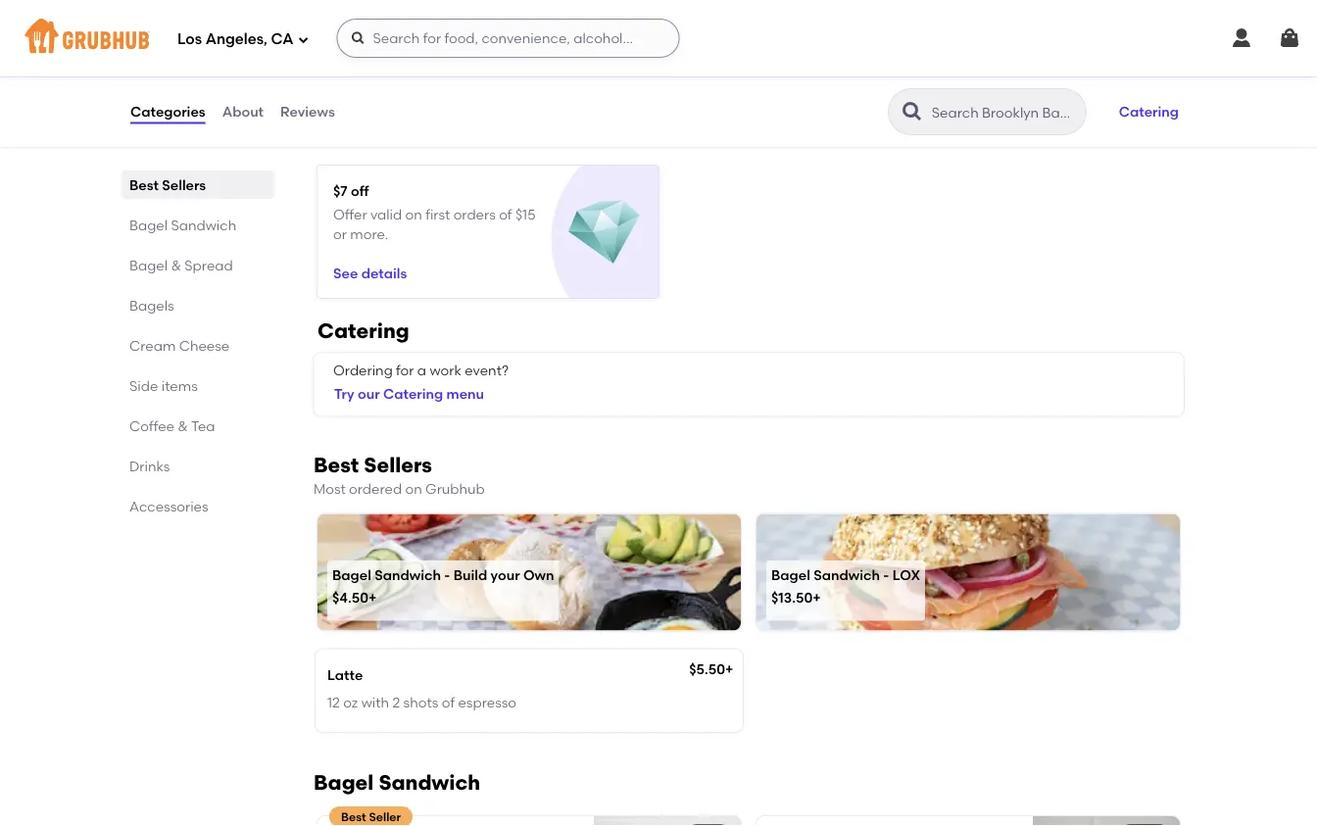 Task type: describe. For each thing, give the bounding box(es) containing it.
best for best sellers most ordered on grubhub
[[314, 452, 359, 477]]

best for best sellers
[[129, 176, 159, 193]]

lox
[[893, 567, 920, 583]]

on for off
[[405, 206, 422, 223]]

shots
[[403, 694, 438, 711]]

- for build
[[444, 567, 450, 583]]

sandwich inside bagel sandwich - build your own $4.50 +
[[375, 567, 441, 583]]

best sellers most ordered on grubhub
[[314, 452, 485, 497]]

1 vertical spatial catering
[[318, 319, 409, 344]]

preorder
[[153, 17, 212, 34]]

1 horizontal spatial svg image
[[1230, 26, 1254, 50]]

svg image inside main navigation navigation
[[297, 34, 309, 46]]

oz
[[343, 694, 358, 711]]

ordering for a work event? try our catering menu
[[333, 362, 509, 403]]

bagel sandwich tab
[[129, 215, 267, 235]]

reviews button
[[279, 76, 336, 147]]

event?
[[465, 362, 509, 379]]

reviews
[[280, 103, 335, 120]]

bagel up best seller
[[314, 771, 374, 796]]

tea
[[191, 418, 215, 434]]

bagel sandwich - build your own image
[[594, 817, 741, 826]]

people icon image
[[223, 16, 243, 35]]

cream cheese
[[129, 337, 230, 354]]

2
[[392, 694, 400, 711]]

latte
[[327, 667, 363, 683]]

on for sellers
[[405, 480, 422, 497]]

catering inside the ordering for a work event? try our catering menu
[[383, 386, 443, 403]]

accessories tab
[[129, 496, 267, 517]]

grubhub
[[425, 480, 485, 497]]

bagel inside "tab"
[[129, 217, 168, 233]]

start
[[247, 17, 280, 34]]

preorder button
[[129, 8, 212, 43]]

2 horizontal spatial svg image
[[1278, 26, 1302, 50]]

$4.50
[[332, 590, 369, 606]]

Search Brooklyn Bagel Bakery search field
[[930, 103, 1080, 122]]

order
[[326, 17, 362, 34]]

with
[[361, 694, 389, 711]]

off
[[351, 182, 369, 199]]

& for spread
[[171, 257, 181, 273]]

orders
[[453, 206, 496, 223]]

drinks tab
[[129, 456, 267, 476]]

bagel sandwich inside "tab"
[[129, 217, 236, 233]]

angeles,
[[206, 31, 268, 48]]

valid
[[370, 206, 402, 223]]

$5.50
[[689, 661, 725, 677]]

categories button
[[129, 76, 206, 147]]

los angeles, ca
[[177, 31, 293, 48]]

see details button
[[333, 256, 407, 291]]

of inside $7 off offer valid on first orders of $15 or more.
[[499, 206, 512, 223]]

ordered
[[349, 480, 402, 497]]

+ inside bagel sandwich - build your own $4.50 +
[[369, 590, 377, 606]]

group
[[283, 17, 323, 34]]

+ inside bagel sandwich - lox $13.50 +
[[813, 590, 821, 606]]

bagel sandwich -  egg & cheese image
[[1033, 817, 1180, 826]]

bagel sandwich - lox $13.50 +
[[771, 567, 920, 606]]

0 horizontal spatial of
[[442, 694, 455, 711]]

svg image inside the "preorder" button
[[129, 16, 149, 35]]

bagel & spread
[[129, 257, 233, 273]]

accessories
[[129, 498, 208, 515]]

$13.50
[[771, 590, 813, 606]]

$7 off offer valid on first orders of $15 or more.
[[333, 182, 536, 243]]

try our catering menu button
[[325, 373, 493, 416]]

menu
[[447, 386, 484, 403]]

a
[[417, 362, 426, 379]]

bagel inside tab
[[129, 257, 168, 273]]

0 horizontal spatial svg image
[[350, 30, 366, 46]]

bagel & spread tab
[[129, 255, 267, 275]]

& for tea
[[178, 418, 188, 434]]

seller
[[369, 810, 401, 824]]



Task type: vqa. For each thing, say whether or not it's contained in the screenshot.
VALUE
no



Task type: locate. For each thing, give the bounding box(es) containing it.
- inside bagel sandwich - lox $13.50 +
[[883, 567, 889, 583]]

2 - from the left
[[883, 567, 889, 583]]

own
[[523, 567, 554, 583]]

& left tea
[[178, 418, 188, 434]]

svg image left preorder
[[129, 16, 149, 35]]

ca
[[271, 31, 293, 48]]

sellers up bagel sandwich "tab" at the left top
[[162, 176, 206, 193]]

0 horizontal spatial svg image
[[129, 16, 149, 35]]

best up bagel sandwich "tab" at the left top
[[129, 176, 159, 193]]

catering button
[[1110, 90, 1188, 133]]

more.
[[350, 226, 388, 243]]

0 vertical spatial on
[[405, 206, 422, 223]]

spread
[[185, 257, 233, 273]]

main navigation navigation
[[0, 0, 1317, 76]]

sellers
[[162, 176, 206, 193], [364, 452, 432, 477]]

1 vertical spatial on
[[405, 480, 422, 497]]

- left lox
[[883, 567, 889, 583]]

bagel
[[129, 217, 168, 233], [129, 257, 168, 273], [332, 567, 371, 583], [771, 567, 810, 583], [314, 771, 374, 796]]

on right ordered
[[405, 480, 422, 497]]

on inside $7 off offer valid on first orders of $15 or more.
[[405, 206, 422, 223]]

-
[[444, 567, 450, 583], [883, 567, 889, 583]]

bagel sandwich - build your own $4.50 +
[[332, 567, 554, 606]]

1 vertical spatial best
[[314, 452, 359, 477]]

catering
[[1119, 103, 1179, 120], [318, 319, 409, 344], [383, 386, 443, 403]]

bagels
[[129, 297, 174, 314]]

1 vertical spatial sellers
[[364, 452, 432, 477]]

of right shots
[[442, 694, 455, 711]]

1 horizontal spatial +
[[725, 661, 734, 677]]

- inside bagel sandwich - build your own $4.50 +
[[444, 567, 450, 583]]

los
[[177, 31, 202, 48]]

+
[[369, 590, 377, 606], [813, 590, 821, 606], [725, 661, 734, 677]]

cream cheese tab
[[129, 335, 267, 356]]

0 vertical spatial bagel sandwich
[[129, 217, 236, 233]]

best seller
[[341, 810, 401, 824]]

sandwich up seller
[[379, 771, 481, 796]]

best inside tab
[[129, 176, 159, 193]]

cheese
[[179, 337, 230, 354]]

side
[[129, 377, 158, 394]]

0 vertical spatial of
[[499, 206, 512, 223]]

best up most
[[314, 452, 359, 477]]

0 horizontal spatial -
[[444, 567, 450, 583]]

0 vertical spatial &
[[171, 257, 181, 273]]

espresso
[[458, 694, 517, 711]]

2 vertical spatial catering
[[383, 386, 443, 403]]

about
[[222, 103, 264, 120]]

$15
[[515, 206, 536, 223]]

1 on from the top
[[405, 206, 422, 223]]

cream
[[129, 337, 176, 354]]

about button
[[221, 76, 265, 147]]

or
[[333, 226, 347, 243]]

sandwich inside "tab"
[[171, 217, 236, 233]]

12
[[327, 694, 340, 711]]

0 horizontal spatial sellers
[[162, 176, 206, 193]]

items
[[161, 377, 198, 394]]

1 horizontal spatial -
[[883, 567, 889, 583]]

coffee & tea
[[129, 418, 215, 434]]

bagel inside bagel sandwich - lox $13.50 +
[[771, 567, 810, 583]]

build
[[453, 567, 487, 583]]

categories
[[130, 103, 206, 120]]

bagel sandwich up "bagel & spread"
[[129, 217, 236, 233]]

svg image down group
[[297, 34, 309, 46]]

start group order button
[[223, 8, 362, 43]]

0 vertical spatial catering
[[1119, 103, 1179, 120]]

your
[[491, 567, 520, 583]]

bagels tab
[[129, 295, 267, 316]]

1 vertical spatial bagel sandwich
[[314, 771, 481, 796]]

of
[[499, 206, 512, 223], [442, 694, 455, 711]]

$7
[[333, 182, 348, 199]]

best inside "button"
[[341, 810, 366, 824]]

bagel inside bagel sandwich - build your own $4.50 +
[[332, 567, 371, 583]]

try
[[334, 386, 355, 403]]

details
[[361, 265, 407, 281]]

start group order
[[247, 17, 362, 34]]

on inside best sellers most ordered on grubhub
[[405, 480, 422, 497]]

$5.50 +
[[689, 661, 734, 677]]

offer
[[333, 206, 367, 223]]

best sellers tab
[[129, 174, 267, 195]]

sellers inside tab
[[162, 176, 206, 193]]

coffee
[[129, 418, 174, 434]]

best
[[129, 176, 159, 193], [314, 452, 359, 477], [341, 810, 366, 824]]

side items
[[129, 377, 198, 394]]

see
[[333, 265, 358, 281]]

our
[[358, 386, 380, 403]]

1 horizontal spatial svg image
[[297, 34, 309, 46]]

sellers inside best sellers most ordered on grubhub
[[364, 452, 432, 477]]

side items tab
[[129, 375, 267, 396]]

sandwich
[[171, 217, 236, 233], [375, 567, 441, 583], [814, 567, 880, 583], [379, 771, 481, 796]]

best sellers
[[129, 176, 206, 193]]

sandwich up spread
[[171, 217, 236, 233]]

- for lox
[[883, 567, 889, 583]]

sellers for best sellers most ordered on grubhub
[[364, 452, 432, 477]]

on
[[405, 206, 422, 223], [405, 480, 422, 497]]

most
[[314, 480, 346, 497]]

search icon image
[[901, 100, 924, 124]]

1 vertical spatial of
[[442, 694, 455, 711]]

sandwich left lox
[[814, 567, 880, 583]]

catering inside button
[[1119, 103, 1179, 120]]

0 horizontal spatial bagel sandwich
[[129, 217, 236, 233]]

12 oz with 2 shots of espresso
[[327, 694, 517, 711]]

0 vertical spatial best
[[129, 176, 159, 193]]

for
[[396, 362, 414, 379]]

1 horizontal spatial bagel sandwich
[[314, 771, 481, 796]]

1 horizontal spatial sellers
[[364, 452, 432, 477]]

best for best seller
[[341, 810, 366, 824]]

svg image
[[1230, 26, 1254, 50], [1278, 26, 1302, 50], [350, 30, 366, 46]]

best left seller
[[341, 810, 366, 824]]

best inside best sellers most ordered on grubhub
[[314, 452, 359, 477]]

2 vertical spatial best
[[341, 810, 366, 824]]

bagel sandwich up seller
[[314, 771, 481, 796]]

on left first
[[405, 206, 422, 223]]

- left build
[[444, 567, 450, 583]]

1 horizontal spatial of
[[499, 206, 512, 223]]

2 on from the top
[[405, 480, 422, 497]]

ordering
[[333, 362, 393, 379]]

0 horizontal spatial +
[[369, 590, 377, 606]]

work
[[430, 362, 462, 379]]

coffee & tea tab
[[129, 416, 267, 436]]

bagel up $4.50
[[332, 567, 371, 583]]

best seller button
[[318, 807, 741, 826]]

bagel sandwich
[[129, 217, 236, 233], [314, 771, 481, 796]]

2 horizontal spatial +
[[813, 590, 821, 606]]

see details
[[333, 265, 407, 281]]

drinks
[[129, 458, 170, 474]]

promo image
[[569, 197, 640, 269]]

1 - from the left
[[444, 567, 450, 583]]

& left spread
[[171, 257, 181, 273]]

bagel up $13.50
[[771, 567, 810, 583]]

1 vertical spatial &
[[178, 418, 188, 434]]

svg image
[[129, 16, 149, 35], [297, 34, 309, 46]]

of left $15
[[499, 206, 512, 223]]

sellers for best sellers
[[162, 176, 206, 193]]

0 vertical spatial sellers
[[162, 176, 206, 193]]

sandwich inside bagel sandwich - lox $13.50 +
[[814, 567, 880, 583]]

sellers up ordered
[[364, 452, 432, 477]]

bagel up bagels
[[129, 257, 168, 273]]

first
[[426, 206, 450, 223]]

sandwich left build
[[375, 567, 441, 583]]

bagel down best sellers
[[129, 217, 168, 233]]

Search for food, convenience, alcohol... search field
[[337, 19, 680, 58]]

&
[[171, 257, 181, 273], [178, 418, 188, 434]]



